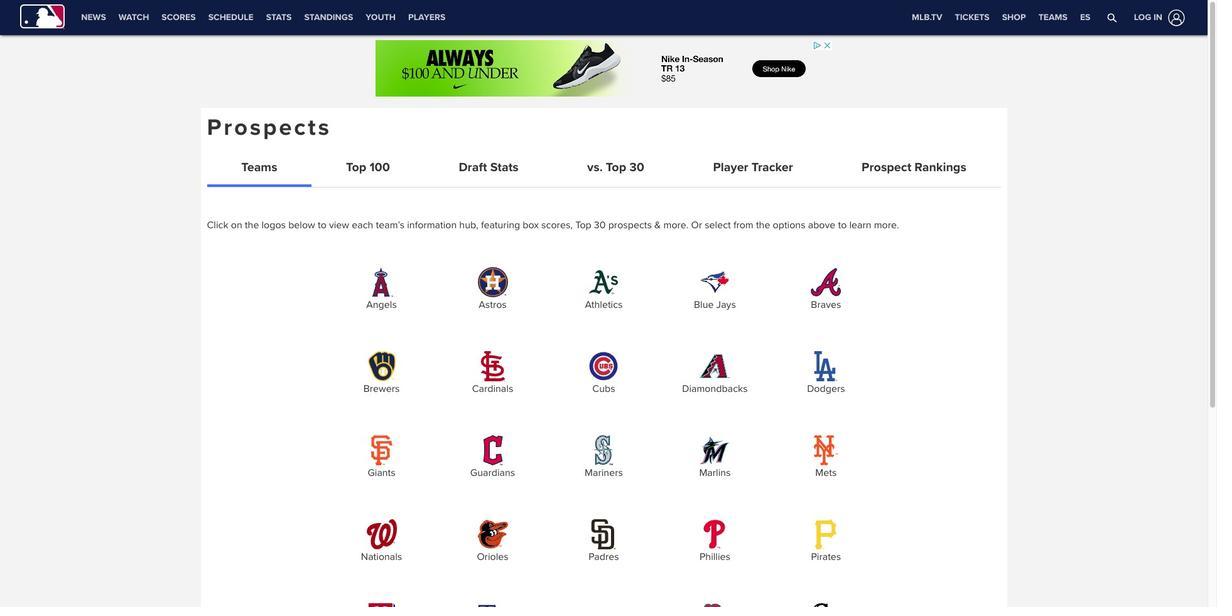 Task type: vqa. For each thing, say whether or not it's contained in the screenshot.
2nd To from right
yes



Task type: locate. For each thing, give the bounding box(es) containing it.
top navigation menu bar
[[0, 0, 1208, 35]]

advertisement element
[[375, 40, 832, 97]]

2 the from the left
[[756, 219, 770, 232]]

1 horizontal spatial 30
[[629, 160, 644, 175]]

team's
[[376, 219, 405, 232]]

0 horizontal spatial the
[[245, 219, 259, 232]]

diamondbacks
[[682, 383, 748, 396]]

scores,
[[541, 219, 573, 232]]

top right vs.
[[606, 160, 626, 175]]

dodgers
[[807, 383, 845, 396]]

2 horizontal spatial top
[[606, 160, 626, 175]]

watch link
[[112, 0, 155, 35]]

0 vertical spatial teams
[[1039, 12, 1068, 23]]

30 left the prospects
[[594, 219, 606, 232]]

0 horizontal spatial teams link
[[217, 152, 302, 185]]

standings
[[304, 12, 353, 23]]

stats right draft
[[490, 160, 519, 175]]

player tracker
[[713, 160, 793, 175]]

teams link down prospects
[[217, 152, 302, 185]]

top
[[346, 160, 366, 175], [606, 160, 626, 175], [575, 219, 591, 232]]

0 vertical spatial stats
[[266, 12, 292, 23]]

1 horizontal spatial teams
[[1039, 12, 1068, 23]]

teams link
[[1032, 0, 1074, 35], [217, 152, 302, 185]]

1 secondary navigation element from the left
[[75, 0, 452, 35]]

the right on
[[245, 219, 259, 232]]

stats right 'schedule'
[[266, 12, 292, 23]]

to left 'view'
[[318, 219, 326, 232]]

each
[[352, 219, 373, 232]]

jays
[[716, 299, 736, 311]]

stats
[[266, 12, 292, 23], [490, 160, 519, 175]]

scores link
[[155, 0, 202, 35]]

es link
[[1074, 0, 1097, 35]]

pirates
[[811, 551, 841, 564]]

log
[[1134, 12, 1151, 23]]

2 more. from the left
[[874, 219, 899, 232]]

1 to from the left
[[318, 219, 326, 232]]

players
[[408, 12, 445, 23]]

0 horizontal spatial teams
[[241, 160, 277, 175]]

prospect rankings
[[862, 160, 966, 175]]

top inside vs. top 30 link
[[606, 160, 626, 175]]

1 horizontal spatial stats
[[490, 160, 519, 175]]

padres
[[589, 551, 619, 564]]

1 horizontal spatial more.
[[874, 219, 899, 232]]

tickets
[[955, 12, 990, 23]]

to
[[318, 219, 326, 232], [838, 219, 847, 232]]

information
[[407, 219, 457, 232]]

1 vertical spatial 30
[[594, 219, 606, 232]]

featuring
[[481, 219, 520, 232]]

in
[[1154, 12, 1163, 23]]

on
[[231, 219, 242, 232]]

secondary navigation element containing news
[[75, 0, 452, 35]]

0 horizontal spatial to
[[318, 219, 326, 232]]

prospect
[[862, 160, 911, 175]]

shop
[[1002, 12, 1026, 23]]

30 right vs.
[[629, 160, 644, 175]]

youth
[[366, 12, 396, 23]]

1 horizontal spatial teams link
[[1032, 0, 1074, 35]]

0 vertical spatial 30
[[629, 160, 644, 175]]

teams inside tertiary navigation element
[[1039, 12, 1068, 23]]

log in
[[1134, 12, 1163, 23]]

scores
[[162, 12, 196, 23]]

0 horizontal spatial top
[[346, 160, 366, 175]]

options
[[773, 219, 806, 232]]

1 horizontal spatial to
[[838, 219, 847, 232]]

0 horizontal spatial stats
[[266, 12, 292, 23]]

teams down prospects
[[241, 160, 277, 175]]

top right scores,
[[575, 219, 591, 232]]

secondary navigation element
[[75, 0, 452, 35], [452, 0, 557, 35]]

0 horizontal spatial more.
[[663, 219, 689, 232]]

1 vertical spatial teams link
[[217, 152, 302, 185]]

mariners
[[585, 467, 623, 480]]

the right from
[[756, 219, 770, 232]]

teams link left "es"
[[1032, 0, 1074, 35]]

more.
[[663, 219, 689, 232], [874, 219, 899, 232]]

prospect rankings link
[[837, 152, 991, 185]]

teams
[[1039, 12, 1068, 23], [241, 160, 277, 175]]

prospects
[[207, 114, 331, 142]]

more. right the learn
[[874, 219, 899, 232]]

0 vertical spatial teams link
[[1032, 0, 1074, 35]]

es
[[1080, 12, 1091, 23]]

click
[[207, 219, 228, 232]]

more. right &
[[663, 219, 689, 232]]

major league baseball image
[[20, 4, 65, 29]]

mlb.tv
[[912, 12, 942, 23]]

top left 100
[[346, 160, 366, 175]]

brewers
[[363, 383, 400, 396]]

select
[[705, 219, 731, 232]]

standings link
[[298, 0, 359, 35]]

the
[[245, 219, 259, 232], [756, 219, 770, 232]]

vs.
[[587, 160, 603, 175]]

log in button
[[1119, 7, 1188, 29]]

vs. top 30 link
[[563, 152, 669, 185]]

to left the learn
[[838, 219, 847, 232]]

top 100 link
[[322, 152, 414, 185]]

1 horizontal spatial the
[[756, 219, 770, 232]]

draft stats link
[[434, 152, 543, 185]]

1 vertical spatial teams
[[241, 160, 277, 175]]

30
[[629, 160, 644, 175], [594, 219, 606, 232]]

teams left "es"
[[1039, 12, 1068, 23]]



Task type: describe. For each thing, give the bounding box(es) containing it.
2 to from the left
[[838, 219, 847, 232]]

teams for top teams link
[[1039, 12, 1068, 23]]

news
[[81, 12, 106, 23]]

1 the from the left
[[245, 219, 259, 232]]

shop link
[[996, 0, 1032, 35]]

vs. top 30
[[587, 160, 644, 175]]

youth link
[[359, 0, 402, 35]]

mlb.tv link
[[906, 0, 949, 35]]

2 secondary navigation element from the left
[[452, 0, 557, 35]]

1 vertical spatial stats
[[490, 160, 519, 175]]

learn
[[849, 219, 871, 232]]

mets
[[815, 467, 837, 480]]

astros
[[479, 299, 507, 311]]

rankings
[[915, 160, 966, 175]]

phillies
[[700, 551, 730, 564]]

player
[[713, 160, 748, 175]]

view
[[329, 219, 349, 232]]

blue
[[694, 299, 714, 311]]

blue jays
[[694, 299, 736, 311]]

prospects
[[608, 219, 652, 232]]

nationals
[[361, 551, 402, 564]]

giants
[[368, 467, 396, 480]]

guardians
[[470, 467, 515, 480]]

draft
[[459, 160, 487, 175]]

top inside top 100 link
[[346, 160, 366, 175]]

athletics
[[585, 299, 623, 311]]

tertiary navigation element
[[906, 0, 1097, 35]]

news link
[[75, 0, 112, 35]]

stats inside "link"
[[266, 12, 292, 23]]

0 horizontal spatial 30
[[594, 219, 606, 232]]

1 more. from the left
[[663, 219, 689, 232]]

below
[[288, 219, 315, 232]]

marlins
[[699, 467, 731, 480]]

tracker
[[752, 160, 793, 175]]

schedule
[[208, 12, 254, 23]]

braves
[[811, 299, 841, 311]]

1 horizontal spatial top
[[575, 219, 591, 232]]

teams for bottommost teams link
[[241, 160, 277, 175]]

player tracker link
[[689, 152, 817, 185]]

orioles
[[477, 551, 509, 564]]

angels
[[366, 299, 397, 311]]

players link
[[402, 0, 452, 35]]

cubs
[[592, 383, 615, 396]]

&
[[654, 219, 661, 232]]

draft stats
[[459, 160, 519, 175]]

watch
[[119, 12, 149, 23]]

click on the logos below to view each team's information hub, featuring         box scores, top 30 prospects & more. or select from the options         above to learn more.
[[207, 219, 899, 232]]

tickets link
[[949, 0, 996, 35]]

from
[[734, 219, 754, 232]]

box
[[523, 219, 539, 232]]

or
[[691, 219, 702, 232]]

logos
[[262, 219, 286, 232]]

cardinals
[[472, 383, 513, 396]]

top 100
[[346, 160, 390, 175]]

hub,
[[459, 219, 478, 232]]

100
[[370, 160, 390, 175]]

stats link
[[260, 0, 298, 35]]

above
[[808, 219, 836, 232]]

schedule link
[[202, 0, 260, 35]]

30 inside vs. top 30 link
[[629, 160, 644, 175]]



